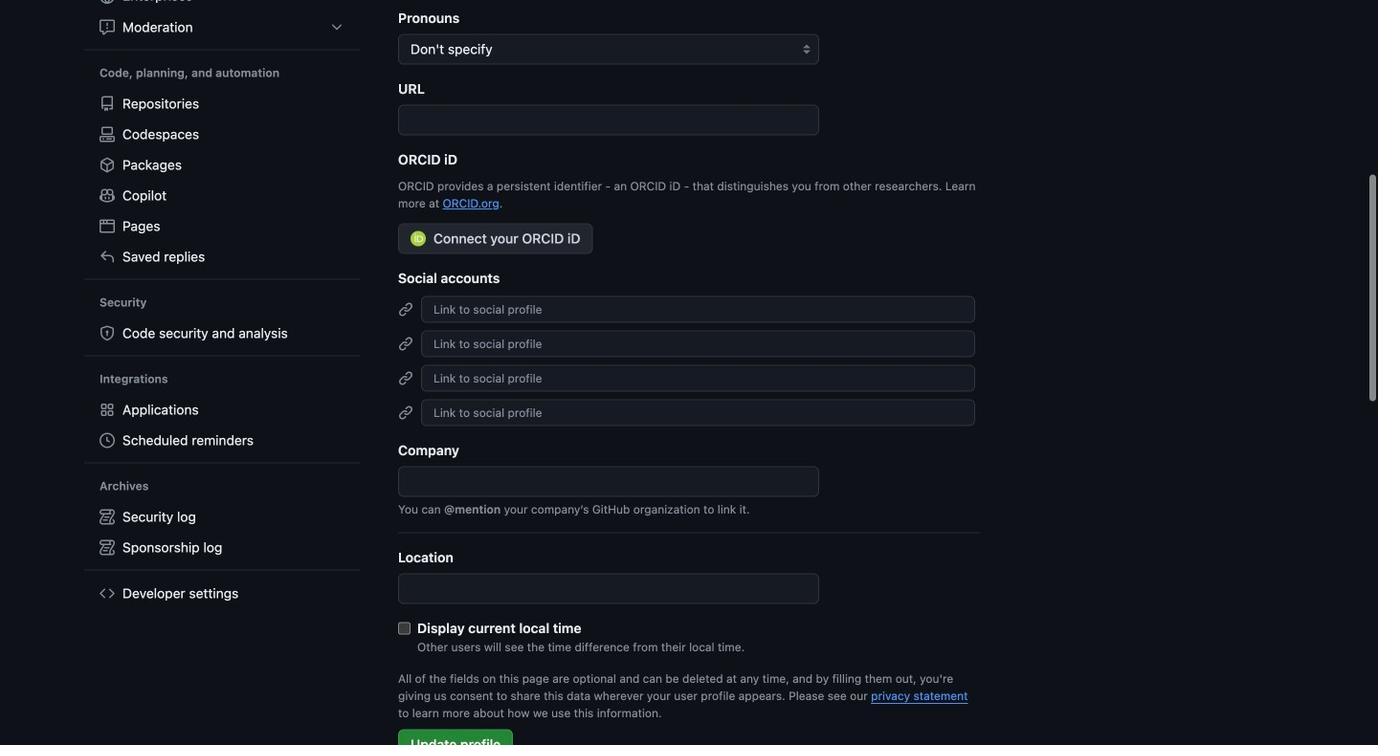 Task type: locate. For each thing, give the bounding box(es) containing it.
log image
[[100, 510, 115, 525], [100, 540, 115, 556]]

Link to social profile text field
[[421, 296, 975, 323], [421, 365, 975, 392], [421, 399, 975, 426]]

2 vertical spatial social account image
[[398, 405, 413, 421]]

1 link to social profile text field from the top
[[421, 296, 975, 323]]

social account image
[[398, 336, 413, 352]]

None text field
[[398, 574, 819, 604]]

1 vertical spatial log image
[[100, 540, 115, 556]]

log image down clock image
[[100, 510, 115, 525]]

apps image
[[100, 402, 115, 418]]

log image up code image
[[100, 540, 115, 556]]

social account image
[[398, 302, 413, 317], [398, 371, 413, 386], [398, 405, 413, 421]]

3 link to social profile text field from the top
[[421, 399, 975, 426]]

2 link to social profile text field from the top
[[421, 365, 975, 392]]

2 vertical spatial link to social profile text field
[[421, 399, 975, 426]]

shield lock image
[[100, 326, 115, 341]]

Link to social profile text field
[[421, 331, 975, 357]]

0 vertical spatial link to social profile text field
[[421, 296, 975, 323]]

0 vertical spatial log image
[[100, 510, 115, 525]]

list
[[92, 0, 352, 43], [92, 89, 352, 272], [92, 395, 352, 456], [92, 502, 352, 563]]

3 social account image from the top
[[398, 405, 413, 421]]

repo image
[[100, 96, 115, 111]]

1 list from the top
[[92, 0, 352, 43]]

2 social account image from the top
[[398, 371, 413, 386]]

1 vertical spatial social account image
[[398, 371, 413, 386]]

None text field
[[398, 105, 819, 135], [398, 466, 819, 497], [398, 105, 819, 135], [398, 466, 819, 497]]

3 list from the top
[[92, 395, 352, 456]]

None checkbox
[[398, 622, 411, 635]]

0 vertical spatial social account image
[[398, 302, 413, 317]]

1 vertical spatial link to social profile text field
[[421, 365, 975, 392]]



Task type: vqa. For each thing, say whether or not it's contained in the screenshot.
GLOBE icon
yes



Task type: describe. For each thing, give the bounding box(es) containing it.
link to social profile text field for second social account icon from the bottom
[[421, 365, 975, 392]]

1 log image from the top
[[100, 510, 115, 525]]

codespaces image
[[100, 127, 115, 142]]

package image
[[100, 157, 115, 173]]

4 list from the top
[[92, 502, 352, 563]]

2 log image from the top
[[100, 540, 115, 556]]

1 social account image from the top
[[398, 302, 413, 317]]

link to social profile text field for 1st social account icon from the bottom
[[421, 399, 975, 426]]

2 list from the top
[[92, 89, 352, 272]]

code image
[[100, 586, 115, 601]]

clock image
[[100, 433, 115, 448]]

link to social profile text field for 1st social account icon from the top
[[421, 296, 975, 323]]

reply image
[[100, 249, 115, 265]]

browser image
[[100, 219, 115, 234]]

copilot image
[[100, 188, 115, 203]]

globe image
[[100, 0, 115, 4]]



